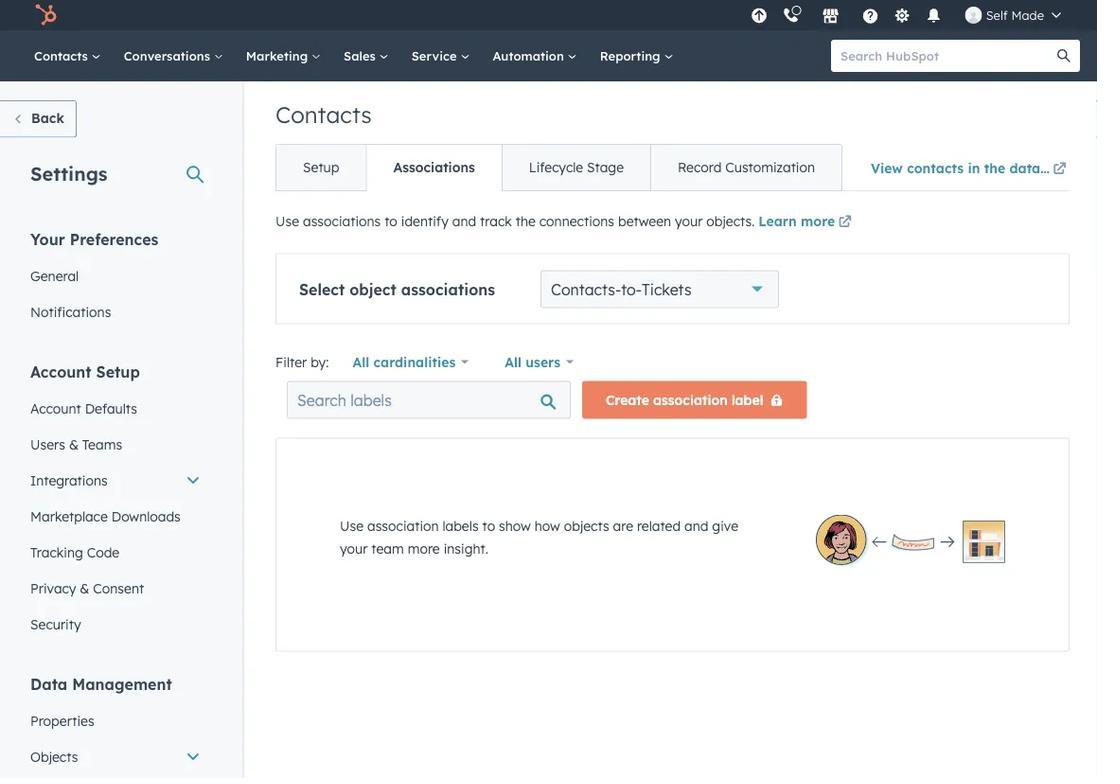 Task type: describe. For each thing, give the bounding box(es) containing it.
select object associations
[[299, 280, 496, 299]]

account defaults
[[30, 400, 137, 417]]

objects.
[[707, 213, 755, 230]]

search button
[[1049, 40, 1081, 72]]

privacy & consent link
[[19, 571, 212, 607]]

link opens in a new window image for the bottommost link opens in a new window icon
[[839, 216, 852, 230]]

back link
[[0, 100, 77, 138]]

lifecycle stage link
[[502, 145, 651, 190]]

self
[[987, 7, 1009, 23]]

learn
[[759, 213, 797, 230]]

contacts link
[[23, 30, 112, 81]]

data
[[1010, 160, 1041, 176]]

1 horizontal spatial your
[[675, 213, 703, 230]]

privacy
[[30, 580, 76, 597]]

use associations to identify and track the connections between your objects.
[[276, 213, 759, 230]]

related
[[637, 518, 681, 534]]

service link
[[400, 30, 482, 81]]

0 horizontal spatial associations
[[303, 213, 381, 230]]

settings image
[[894, 8, 912, 25]]

stage
[[587, 159, 624, 176]]

data management
[[30, 675, 172, 694]]

use association labels to show how objects are related and give your team more insight.
[[340, 518, 739, 557]]

filter by:
[[276, 354, 329, 370]]

record customization link
[[651, 145, 842, 190]]

view contacts in the data model o link
[[872, 147, 1098, 190]]

team
[[372, 540, 404, 557]]

service
[[412, 48, 461, 63]]

privacy & consent
[[30, 580, 144, 597]]

users
[[30, 436, 65, 453]]

settings
[[30, 162, 108, 185]]

downloads
[[112, 508, 181, 525]]

connections
[[540, 213, 615, 230]]

in
[[969, 160, 981, 176]]

1 vertical spatial the
[[516, 213, 536, 230]]

0 horizontal spatial setup
[[96, 362, 140, 381]]

associations
[[394, 159, 475, 176]]

account setup element
[[19, 361, 212, 643]]

marketplaces button
[[812, 0, 851, 30]]

use for use associations to identify and track the connections between your objects.
[[276, 213, 299, 230]]

associations link
[[366, 145, 502, 190]]

tracking code
[[30, 544, 120, 561]]

marketplace downloads
[[30, 508, 181, 525]]

objects
[[30, 749, 78, 765]]

teams
[[82, 436, 122, 453]]

0 vertical spatial more
[[801, 213, 836, 230]]

link opens in a new window image inside the view contacts in the data model o 'link'
[[1054, 158, 1067, 181]]

tracking
[[30, 544, 83, 561]]

help button
[[855, 0, 887, 30]]

Search labels search field
[[287, 381, 571, 419]]

account for account defaults
[[30, 400, 81, 417]]

management
[[72, 675, 172, 694]]

conversations link
[[112, 30, 235, 81]]

all cardinalities button
[[341, 343, 481, 381]]

and inside "use association labels to show how objects are related and give your team more insight."
[[685, 518, 709, 534]]

marketing link
[[235, 30, 333, 81]]

setup link
[[277, 145, 366, 190]]

0 vertical spatial and
[[453, 213, 477, 230]]

self made menu
[[746, 0, 1075, 30]]

contacts-to-tickets
[[551, 280, 692, 299]]

code
[[87, 544, 120, 561]]

your inside "use association labels to show how objects are related and give your team more insight."
[[340, 540, 368, 557]]

users & teams link
[[19, 427, 212, 463]]

are
[[613, 518, 634, 534]]

sales link
[[333, 30, 400, 81]]

all users
[[505, 354, 561, 370]]

cardinalities
[[374, 354, 456, 370]]

between
[[619, 213, 672, 230]]

customization
[[726, 159, 816, 176]]

preferences
[[70, 230, 159, 249]]

create association label button
[[583, 381, 808, 419]]

integrations button
[[19, 463, 212, 499]]

marketplace
[[30, 508, 108, 525]]

& for privacy
[[80, 580, 89, 597]]

automation link
[[482, 30, 589, 81]]

consent
[[93, 580, 144, 597]]

marketplaces image
[[823, 9, 840, 26]]

all for all cardinalities
[[353, 354, 370, 370]]

more inside "use association labels to show how objects are related and give your team more insight."
[[408, 540, 440, 557]]

create association label
[[606, 392, 764, 408]]

to inside "use association labels to show how objects are related and give your team more insight."
[[483, 518, 496, 534]]

back
[[31, 110, 64, 126]]

& for users
[[69, 436, 79, 453]]

help image
[[863, 9, 880, 26]]

data
[[30, 675, 68, 694]]

contacts
[[908, 160, 965, 176]]

marketplace downloads link
[[19, 499, 212, 535]]

notifications link
[[19, 294, 212, 330]]



Task type: locate. For each thing, give the bounding box(es) containing it.
association up team
[[368, 518, 439, 534]]

to left identify
[[385, 213, 398, 230]]

1 horizontal spatial link opens in a new window image
[[1054, 163, 1067, 176]]

tracking code link
[[19, 535, 212, 571]]

account up users
[[30, 400, 81, 417]]

record customization
[[678, 159, 816, 176]]

all for all users
[[505, 354, 522, 370]]

1 vertical spatial link opens in a new window image
[[839, 216, 852, 230]]

setup
[[303, 159, 340, 176], [96, 362, 140, 381]]

0 vertical spatial link opens in a new window image
[[1054, 163, 1067, 176]]

automation
[[493, 48, 568, 63]]

the right the track
[[516, 213, 536, 230]]

1 vertical spatial your
[[340, 540, 368, 557]]

0 horizontal spatial your
[[340, 540, 368, 557]]

0 horizontal spatial contacts
[[34, 48, 92, 63]]

link opens in a new window image inside the view contacts in the data model o 'link'
[[1054, 163, 1067, 176]]

association
[[654, 392, 728, 408], [368, 518, 439, 534]]

lifecycle stage
[[529, 159, 624, 176]]

1 horizontal spatial link opens in a new window image
[[1054, 158, 1067, 181]]

0 vertical spatial your
[[675, 213, 703, 230]]

hubspot link
[[23, 4, 71, 27]]

navigation containing setup
[[276, 144, 843, 191]]

users
[[526, 354, 561, 370]]

security
[[30, 616, 81, 633]]

your left team
[[340, 540, 368, 557]]

objects
[[564, 518, 610, 534]]

0 vertical spatial to
[[385, 213, 398, 230]]

properties link
[[19, 703, 212, 739]]

0 vertical spatial &
[[69, 436, 79, 453]]

0 vertical spatial account
[[30, 362, 92, 381]]

1 horizontal spatial setup
[[303, 159, 340, 176]]

account up account defaults
[[30, 362, 92, 381]]

and left give
[[685, 518, 709, 534]]

and
[[453, 213, 477, 230], [685, 518, 709, 534]]

association for create
[[654, 392, 728, 408]]

properties
[[30, 713, 94, 729]]

0 horizontal spatial association
[[368, 518, 439, 534]]

show
[[499, 518, 531, 534]]

use inside "use association labels to show how objects are related and give your team more insight."
[[340, 518, 364, 534]]

contacts-
[[551, 280, 622, 299]]

contacts down hubspot link
[[34, 48, 92, 63]]

your preferences element
[[19, 229, 212, 330]]

account for account setup
[[30, 362, 92, 381]]

setup inside navigation
[[303, 159, 340, 176]]

upgrade link
[[748, 5, 772, 25]]

general link
[[19, 258, 212, 294]]

1 vertical spatial use
[[340, 518, 364, 534]]

1 horizontal spatial contacts
[[276, 100, 372, 129]]

1 horizontal spatial the
[[985, 160, 1006, 176]]

notifications button
[[919, 0, 951, 30]]

search image
[[1058, 49, 1071, 63]]

view
[[872, 160, 904, 176]]

association inside "use association labels to show how objects are related and give your team more insight."
[[368, 518, 439, 534]]

0 horizontal spatial &
[[69, 436, 79, 453]]

upgrade image
[[751, 8, 768, 25]]

conversations
[[124, 48, 214, 63]]

1 horizontal spatial &
[[80, 580, 89, 597]]

1 all from the left
[[353, 354, 370, 370]]

more
[[801, 213, 836, 230], [408, 540, 440, 557]]

sales
[[344, 48, 380, 63]]

all
[[353, 354, 370, 370], [505, 354, 522, 370]]

0 vertical spatial setup
[[303, 159, 340, 176]]

1 vertical spatial to
[[483, 518, 496, 534]]

objects button
[[19, 739, 212, 775]]

0 horizontal spatial link opens in a new window image
[[839, 212, 852, 234]]

object
[[350, 280, 397, 299]]

1 horizontal spatial more
[[801, 213, 836, 230]]

link opens in a new window image right learn more
[[839, 216, 852, 230]]

to-
[[622, 280, 642, 299]]

security link
[[19, 607, 212, 643]]

to
[[385, 213, 398, 230], [483, 518, 496, 534]]

filter
[[276, 354, 307, 370]]

account setup
[[30, 362, 140, 381]]

to left 'show'
[[483, 518, 496, 534]]

2 account from the top
[[30, 400, 81, 417]]

&
[[69, 436, 79, 453], [80, 580, 89, 597]]

more right "learn"
[[801, 213, 836, 230]]

o
[[1091, 160, 1098, 176]]

0 vertical spatial association
[[654, 392, 728, 408]]

associations down setup link
[[303, 213, 381, 230]]

0 vertical spatial link opens in a new window image
[[1054, 158, 1067, 181]]

1 vertical spatial &
[[80, 580, 89, 597]]

link opens in a new window image
[[1054, 163, 1067, 176], [839, 216, 852, 230]]

1 horizontal spatial associations
[[401, 280, 496, 299]]

1 horizontal spatial all
[[505, 354, 522, 370]]

1 horizontal spatial to
[[483, 518, 496, 534]]

all cardinalities
[[353, 354, 456, 370]]

model
[[1045, 160, 1087, 176]]

insight.
[[444, 540, 489, 557]]

link opens in a new window image left o
[[1054, 163, 1067, 176]]

0 vertical spatial associations
[[303, 213, 381, 230]]

& right privacy
[[80, 580, 89, 597]]

notifications image
[[926, 9, 943, 26]]

all left users
[[505, 354, 522, 370]]

0 horizontal spatial the
[[516, 213, 536, 230]]

more right team
[[408, 540, 440, 557]]

your
[[675, 213, 703, 230], [340, 540, 368, 557]]

labels
[[443, 518, 479, 534]]

the right the in
[[985, 160, 1006, 176]]

the inside the view contacts in the data model o 'link'
[[985, 160, 1006, 176]]

learn more link
[[759, 212, 856, 234]]

associations down identify
[[401, 280, 496, 299]]

self made
[[987, 7, 1045, 23]]

view contacts in the data model o
[[872, 160, 1098, 176]]

your left objects.
[[675, 213, 703, 230]]

Search HubSpot search field
[[832, 40, 1064, 72]]

all inside 'popup button'
[[353, 354, 370, 370]]

& right users
[[69, 436, 79, 453]]

all inside popup button
[[505, 354, 522, 370]]

0 vertical spatial the
[[985, 160, 1006, 176]]

track
[[480, 213, 512, 230]]

tickets
[[642, 280, 692, 299]]

reporting
[[600, 48, 665, 63]]

1 vertical spatial account
[[30, 400, 81, 417]]

give
[[713, 518, 739, 534]]

0 horizontal spatial use
[[276, 213, 299, 230]]

1 vertical spatial and
[[685, 518, 709, 534]]

0 horizontal spatial more
[[408, 540, 440, 557]]

and left the track
[[453, 213, 477, 230]]

1 vertical spatial associations
[[401, 280, 496, 299]]

0 horizontal spatial link opens in a new window image
[[839, 216, 852, 230]]

data management element
[[19, 674, 212, 779]]

link opens in a new window image
[[1054, 158, 1067, 181], [839, 212, 852, 234]]

notifications
[[30, 304, 111, 320]]

defaults
[[85, 400, 137, 417]]

link opens in a new window image left o
[[1054, 158, 1067, 181]]

contacts up setup link
[[276, 100, 372, 129]]

all right by:
[[353, 354, 370, 370]]

1 horizontal spatial and
[[685, 518, 709, 534]]

1 account from the top
[[30, 362, 92, 381]]

ruby anderson image
[[966, 7, 983, 24]]

association for use
[[368, 518, 439, 534]]

your
[[30, 230, 65, 249]]

label
[[732, 392, 764, 408]]

record
[[678, 159, 722, 176]]

0 horizontal spatial all
[[353, 354, 370, 370]]

2 all from the left
[[505, 354, 522, 370]]

1 horizontal spatial use
[[340, 518, 364, 534]]

link opens in a new window image for link opens in a new window icon inside the view contacts in the data model o 'link'
[[1054, 163, 1067, 176]]

association inside button
[[654, 392, 728, 408]]

1 vertical spatial association
[[368, 518, 439, 534]]

by:
[[311, 354, 329, 370]]

1 vertical spatial more
[[408, 540, 440, 557]]

associations
[[303, 213, 381, 230], [401, 280, 496, 299]]

create
[[606, 392, 650, 408]]

integrations
[[30, 472, 108, 489]]

link opens in a new window image inside learn more link
[[839, 216, 852, 230]]

1 vertical spatial contacts
[[276, 100, 372, 129]]

calling icon image
[[783, 7, 800, 24]]

account defaults link
[[19, 391, 212, 427]]

association left label
[[654, 392, 728, 408]]

hubspot image
[[34, 4, 57, 27]]

0 horizontal spatial and
[[453, 213, 477, 230]]

1 vertical spatial link opens in a new window image
[[839, 212, 852, 234]]

0 horizontal spatial to
[[385, 213, 398, 230]]

use for use association labels to show how objects are related and give your team more insight.
[[340, 518, 364, 534]]

0 vertical spatial contacts
[[34, 48, 92, 63]]

navigation
[[276, 144, 843, 191]]

identify
[[401, 213, 449, 230]]

reporting link
[[589, 30, 685, 81]]

1 vertical spatial setup
[[96, 362, 140, 381]]

self made button
[[955, 0, 1073, 30]]

1 horizontal spatial association
[[654, 392, 728, 408]]

general
[[30, 268, 79, 284]]

lifecycle
[[529, 159, 584, 176]]

0 vertical spatial use
[[276, 213, 299, 230]]

settings link
[[891, 5, 915, 25]]

all users button
[[493, 343, 586, 381]]

calling icon button
[[776, 3, 808, 28]]

link opens in a new window image right learn more
[[839, 212, 852, 234]]



Task type: vqa. For each thing, say whether or not it's contained in the screenshot.
middle quote
no



